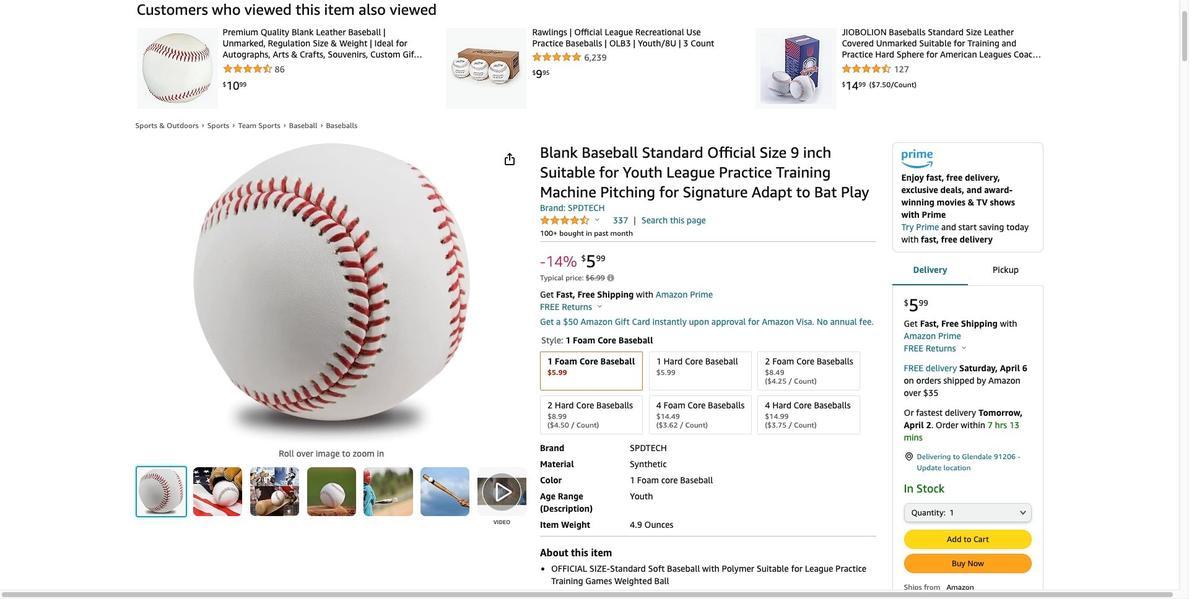 Task type: describe. For each thing, give the bounding box(es) containing it.
premium quality blank leather baseball | unmarked, regulation size & weight | ideal for autographs, arts & crafts, souvenirs, image
[[142, 33, 213, 104]]

0 vertical spatial popover image
[[595, 218, 600, 221]]

blank baseball standard official size 9 inch suitable for youth league practice training machine pitching for signature adapt to bat play image
[[192, 142, 470, 443]]

2 vertical spatial popover image
[[962, 346, 966, 349]]



Task type: vqa. For each thing, say whether or not it's contained in the screenshot.
option group
yes



Task type: locate. For each thing, give the bounding box(es) containing it.
option group
[[536, 349, 876, 437]]

1 vertical spatial popover image
[[598, 305, 602, 308]]

learn more about amazon pricing and savings image
[[607, 275, 614, 283]]

None submit
[[137, 467, 186, 516], [421, 467, 470, 516], [477, 467, 526, 516], [905, 531, 1031, 549], [905, 555, 1031, 573], [137, 467, 186, 516], [421, 467, 470, 516], [477, 467, 526, 516], [905, 531, 1031, 549], [905, 555, 1031, 573]]

dropdown image
[[1020, 511, 1026, 515]]

list
[[125, 27, 1054, 109]]

popover image
[[595, 218, 600, 221], [598, 305, 602, 308], [962, 346, 966, 349]]

jiobolion baseballs standard size leather covered unmarked suitable for training and practice hard sphere for american league image
[[761, 33, 832, 104]]

rawlings | official league recreational use practice baseballs | olb3 | youth/8u | 3 count image
[[451, 33, 522, 104]]

amazon prime logo image
[[901, 149, 932, 172]]

tab list
[[892, 255, 1043, 287]]



